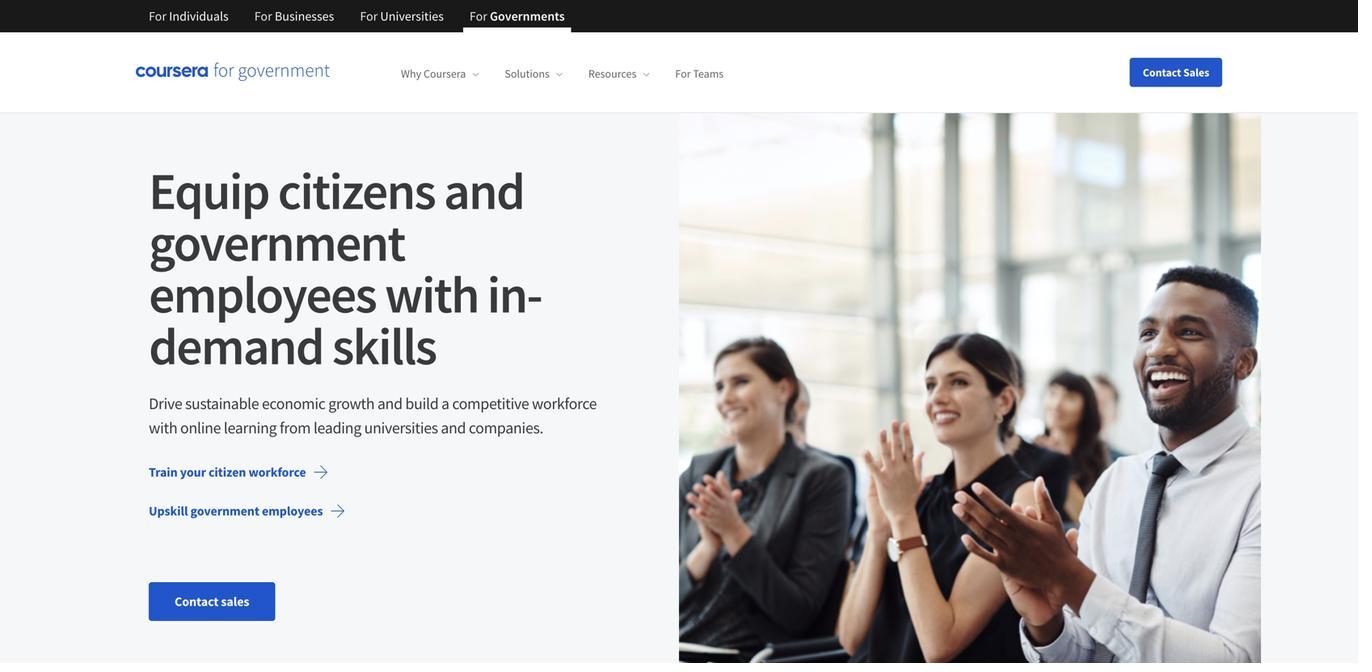 Task type: describe. For each thing, give the bounding box(es) containing it.
banner navigation
[[136, 0, 578, 32]]

drive sustainable economic growth and build a competitive workforce with online learning from leading universities and companies.
[[149, 393, 597, 438]]

0 horizontal spatial workforce
[[249, 464, 306, 480]]

contact for contact sales
[[1143, 65, 1182, 80]]

1 vertical spatial employees
[[262, 503, 323, 519]]

sales
[[1184, 65, 1210, 80]]

for teams
[[676, 66, 724, 81]]

employees inside equip citizens and government employees with in- demand skills
[[149, 262, 376, 327]]

workforce inside drive sustainable economic growth and build a competitive workforce with online learning from leading universities and companies.
[[532, 393, 597, 414]]

coursera for government image
[[136, 63, 330, 82]]

universities
[[364, 418, 438, 438]]

growth
[[328, 393, 375, 414]]

equip citizens and government employees with in- demand skills
[[149, 158, 542, 379]]

build
[[405, 393, 439, 414]]

upskill government employees
[[149, 503, 323, 519]]

competitive
[[452, 393, 529, 414]]

contact sales link
[[149, 582, 275, 621]]

train your citizen workforce
[[149, 464, 306, 480]]

economic
[[262, 393, 326, 414]]

for individuals
[[149, 8, 229, 24]]

your
[[180, 464, 206, 480]]

for for universities
[[360, 8, 378, 24]]

individuals
[[169, 8, 229, 24]]

and inside equip citizens and government employees with in- demand skills
[[444, 158, 524, 223]]

for businesses
[[255, 8, 334, 24]]

sales
[[221, 594, 249, 610]]

contact sales
[[175, 594, 249, 610]]

1 vertical spatial government
[[191, 503, 260, 519]]

companies.
[[469, 418, 544, 438]]

solutions link
[[505, 66, 563, 81]]

why coursera link
[[401, 66, 479, 81]]

skills
[[332, 313, 436, 379]]

contact sales button
[[1130, 58, 1223, 87]]

train
[[149, 464, 178, 480]]

citizens
[[278, 158, 435, 223]]

resources
[[589, 66, 637, 81]]

businesses
[[275, 8, 334, 24]]

governments
[[490, 8, 565, 24]]

why
[[401, 66, 421, 81]]

in-
[[487, 262, 542, 327]]

drive
[[149, 393, 182, 414]]

leading
[[314, 418, 361, 438]]

for left teams
[[676, 66, 691, 81]]

teams
[[693, 66, 724, 81]]



Task type: vqa. For each thing, say whether or not it's contained in the screenshot.
Close Icon
no



Task type: locate. For each thing, give the bounding box(es) containing it.
equip
[[149, 158, 269, 223]]

with inside equip citizens and government employees with in- demand skills
[[385, 262, 479, 327]]

0 vertical spatial with
[[385, 262, 479, 327]]

for left businesses
[[255, 8, 272, 24]]

1 vertical spatial workforce
[[249, 464, 306, 480]]

0 horizontal spatial with
[[149, 418, 177, 438]]

demand
[[149, 313, 323, 379]]

coursera
[[424, 66, 466, 81]]

government inside equip citizens and government employees with in- demand skills
[[149, 210, 405, 275]]

contact for contact sales
[[175, 594, 219, 610]]

contact sales
[[1143, 65, 1210, 80]]

with
[[385, 262, 479, 327], [149, 418, 177, 438]]

1 horizontal spatial workforce
[[532, 393, 597, 414]]

1 vertical spatial and
[[378, 393, 403, 414]]

contact inside button
[[1143, 65, 1182, 80]]

1 vertical spatial with
[[149, 418, 177, 438]]

0 vertical spatial workforce
[[532, 393, 597, 414]]

for left governments
[[470, 8, 488, 24]]

0 vertical spatial and
[[444, 158, 524, 223]]

0 vertical spatial contact
[[1143, 65, 1182, 80]]

for for governments
[[470, 8, 488, 24]]

workforce up companies.
[[532, 393, 597, 414]]

1 vertical spatial contact
[[175, 594, 219, 610]]

government
[[149, 210, 405, 275], [191, 503, 260, 519]]

workforce
[[532, 393, 597, 414], [249, 464, 306, 480]]

for left universities
[[360, 8, 378, 24]]

0 vertical spatial government
[[149, 210, 405, 275]]

1 horizontal spatial contact
[[1143, 65, 1182, 80]]

sustainable
[[185, 393, 259, 414]]

with inside drive sustainable economic growth and build a competitive workforce with online learning from leading universities and companies.
[[149, 418, 177, 438]]

1 horizontal spatial with
[[385, 262, 479, 327]]

for for businesses
[[255, 8, 272, 24]]

from
[[280, 418, 311, 438]]

learning
[[224, 418, 277, 438]]

for
[[149, 8, 167, 24], [255, 8, 272, 24], [360, 8, 378, 24], [470, 8, 488, 24], [676, 66, 691, 81]]

upskill government employees link
[[136, 492, 359, 531]]

for left individuals
[[149, 8, 167, 24]]

employees
[[149, 262, 376, 327], [262, 503, 323, 519]]

train your citizen workforce link
[[136, 453, 342, 492]]

for universities
[[360, 8, 444, 24]]

for governments
[[470, 8, 565, 24]]

contact
[[1143, 65, 1182, 80], [175, 594, 219, 610]]

for for individuals
[[149, 8, 167, 24]]

solutions
[[505, 66, 550, 81]]

for teams link
[[676, 66, 724, 81]]

0 vertical spatial employees
[[149, 262, 376, 327]]

a
[[442, 393, 449, 414]]

0 horizontal spatial contact
[[175, 594, 219, 610]]

resources link
[[589, 66, 650, 81]]

universities
[[380, 8, 444, 24]]

workforce down the from
[[249, 464, 306, 480]]

2 vertical spatial and
[[441, 418, 466, 438]]

upskill
[[149, 503, 188, 519]]

why coursera
[[401, 66, 466, 81]]

and
[[444, 158, 524, 223], [378, 393, 403, 414], [441, 418, 466, 438]]

citizen
[[209, 464, 246, 480]]

online
[[180, 418, 221, 438]]



